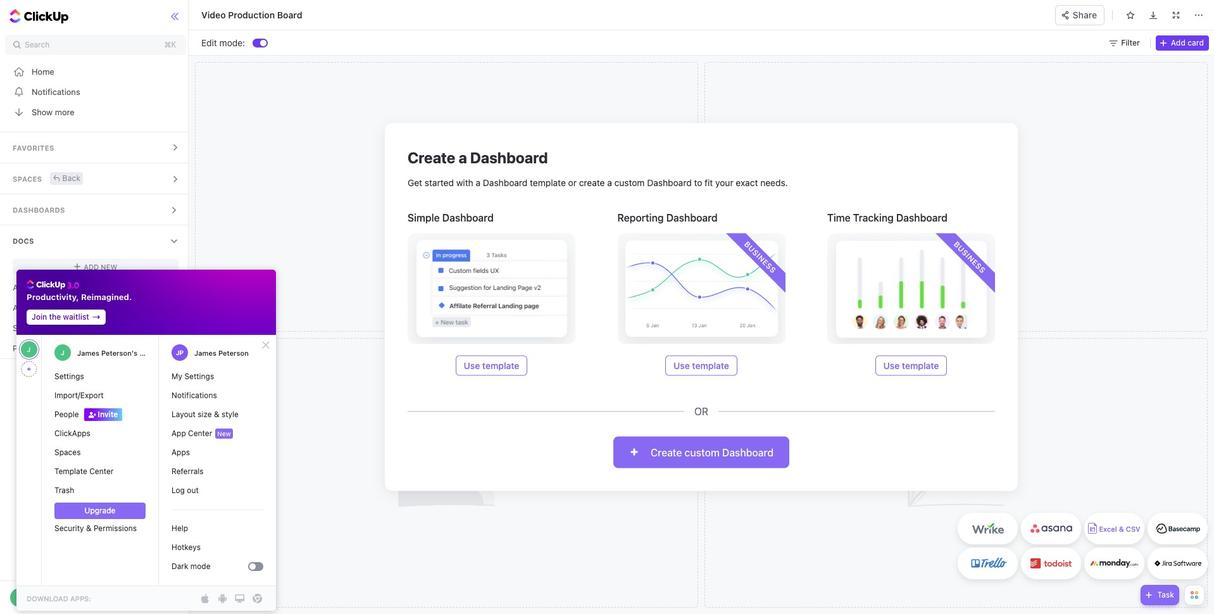 Task type: vqa. For each thing, say whether or not it's contained in the screenshot.
Projects
no



Task type: describe. For each thing, give the bounding box(es) containing it.
my
[[172, 372, 182, 381]]

pm
[[1131, 5, 1143, 16]]

reporting dashboard
[[618, 212, 718, 223]]

upgrade
[[85, 506, 116, 515]]

james for james peterson
[[194, 349, 216, 357]]

dark mode list item
[[172, 557, 263, 576]]

favorites
[[13, 144, 54, 152]]

show
[[32, 107, 53, 117]]

hotkeys
[[172, 543, 201, 552]]

style
[[222, 410, 239, 419]]

share button
[[1055, 5, 1105, 25]]

your
[[715, 177, 734, 188]]

join
[[32, 312, 47, 322]]

log out
[[172, 486, 199, 495]]

new
[[217, 430, 231, 437]]

dark mode link
[[172, 557, 248, 576]]

edit
[[201, 37, 217, 48]]

2 horizontal spatial j
[[61, 349, 64, 356]]

help link
[[172, 519, 263, 538]]

help
[[172, 524, 188, 533]]

home link
[[0, 61, 192, 82]]

assigned to me
[[13, 302, 72, 312]]

1 horizontal spatial jp
[[176, 349, 184, 356]]

template center
[[54, 467, 114, 476]]

new
[[101, 262, 117, 271]]

filter button
[[1106, 35, 1145, 50]]

james peterson's workspace
[[77, 349, 177, 357]]

simple dashboard image
[[408, 233, 575, 344]]

download apps: link
[[27, 594, 91, 603]]

productivity, reimagined.
[[27, 292, 132, 302]]

share
[[1073, 9, 1097, 20]]

create custom dashboard button
[[613, 437, 790, 468]]

& for excel & csv
[[1119, 525, 1124, 533]]

use template for simple dashboard
[[464, 360, 519, 371]]

1 horizontal spatial j
[[27, 346, 31, 353]]

2023
[[1075, 5, 1096, 16]]

clickapps
[[54, 429, 90, 438]]

back link
[[50, 172, 83, 185]]

size
[[198, 410, 212, 419]]

join the waitlist
[[32, 312, 89, 322]]

workspace settings menu list
[[54, 367, 146, 538]]

clickapps link
[[54, 424, 146, 443]]

out
[[187, 486, 199, 495]]

download apps: list
[[196, 594, 266, 603]]

layout size & style
[[172, 410, 239, 419]]

tracking
[[853, 212, 894, 223]]

apps link
[[172, 443, 263, 462]]

all
[[13, 282, 22, 292]]

1 horizontal spatial &
[[214, 410, 219, 419]]

center for template
[[89, 467, 114, 476]]

list item containing people
[[54, 405, 146, 424]]

excel & csv
[[1099, 525, 1141, 533]]

⌘k
[[164, 40, 176, 49]]

import/export link
[[54, 386, 146, 405]]

exact
[[736, 177, 758, 188]]

add new
[[84, 262, 117, 271]]

download
[[27, 594, 68, 603]]

permissions
[[94, 524, 137, 533]]

reimagined.
[[81, 292, 132, 302]]

layout size & style link
[[172, 405, 263, 424]]

1 horizontal spatial a
[[476, 177, 481, 188]]

time tracking dashboard
[[827, 212, 948, 223]]

use template for time tracking dashboard
[[884, 360, 939, 371]]

me
[[60, 302, 72, 312]]

0 horizontal spatial or
[[568, 177, 577, 188]]

excel & csv link
[[1084, 513, 1145, 544]]

1 vertical spatial or
[[694, 405, 708, 417]]

nov 7, 2023 at 12:49 pm
[[1050, 5, 1143, 16]]

upgrade link
[[54, 503, 146, 519]]

assigned
[[13, 302, 48, 312]]

security
[[54, 524, 84, 533]]

app center new
[[172, 429, 231, 438]]

user settings menu list containing help
[[172, 510, 263, 576]]

custom inside button
[[685, 447, 720, 458]]

time tracking dashboard image
[[827, 233, 995, 344]]

fit
[[705, 177, 713, 188]]

private
[[13, 343, 39, 353]]

0 horizontal spatial custom
[[615, 177, 645, 188]]

download apps:
[[27, 594, 91, 603]]

create a dashboard
[[408, 148, 548, 166]]

add card
[[1171, 38, 1204, 47]]

1 vertical spatial notifications link
[[172, 386, 263, 405]]

12:49
[[1108, 5, 1129, 16]]

dashboards
[[13, 206, 65, 214]]

spaces inside sidebar navigation
[[13, 175, 42, 183]]

workspace
[[139, 349, 177, 357]]

notifications inside user settings menu list
[[172, 391, 217, 400]]

simple
[[408, 212, 440, 223]]

time
[[827, 212, 851, 223]]

use for simple
[[464, 360, 480, 371]]



Task type: locate. For each thing, give the bounding box(es) containing it.
0 vertical spatial notifications link
[[0, 82, 192, 102]]

& left csv
[[1119, 525, 1124, 533]]

2 horizontal spatial &
[[1119, 525, 1124, 533]]

& inside workspace settings menu list
[[86, 524, 92, 533]]

invite down import/export link
[[98, 410, 118, 419]]

log
[[172, 486, 185, 495]]

1 horizontal spatial center
[[188, 429, 212, 438]]

template
[[530, 177, 566, 188], [482, 360, 519, 371], [692, 360, 729, 371], [902, 360, 939, 371]]

security & permissions
[[54, 524, 137, 533]]

j down join the waitlist button
[[61, 349, 64, 356]]

2 james from the left
[[194, 349, 216, 357]]

jp inside sidebar navigation
[[28, 594, 36, 601]]

create inside button
[[651, 447, 682, 458]]

a up the with
[[459, 148, 467, 166]]

add card button
[[1156, 35, 1209, 50]]

2 horizontal spatial a
[[607, 177, 612, 188]]

1 use from the left
[[464, 360, 480, 371]]

reporting
[[618, 212, 664, 223]]

0 vertical spatial custom
[[615, 177, 645, 188]]

2 use template button from the left
[[665, 355, 738, 376]]

None text field
[[201, 7, 614, 23]]

to inside sidebar navigation
[[50, 302, 58, 312]]

use template for reporting dashboard
[[674, 360, 729, 371]]

jp left apps:
[[28, 594, 36, 601]]

1 horizontal spatial or
[[694, 405, 708, 417]]

0 horizontal spatial use template
[[464, 360, 519, 371]]

center inside workspace settings menu list
[[89, 467, 114, 476]]

join the waitlist button
[[27, 310, 106, 325]]

2 horizontal spatial use template button
[[875, 355, 947, 376]]

to down the productivity,
[[50, 302, 58, 312]]

card
[[1188, 38, 1204, 47]]

0 horizontal spatial james
[[77, 349, 99, 357]]

james
[[77, 349, 99, 357], [194, 349, 216, 357]]

a right create
[[607, 177, 612, 188]]

spaces down "favorites"
[[13, 175, 42, 183]]

1 james from the left
[[77, 349, 99, 357]]

3 use from the left
[[884, 360, 900, 371]]

0 horizontal spatial notifications
[[32, 86, 80, 97]]

or up create custom dashboard button
[[694, 405, 708, 417]]

center down the size
[[188, 429, 212, 438]]

& right security
[[86, 524, 92, 533]]

0 horizontal spatial a
[[459, 148, 467, 166]]

0 vertical spatial center
[[188, 429, 212, 438]]

the
[[49, 312, 61, 322]]

1 vertical spatial add
[[84, 262, 99, 271]]

james for james peterson's workspace
[[77, 349, 99, 357]]

0 horizontal spatial spaces
[[13, 175, 42, 183]]

0 horizontal spatial center
[[89, 467, 114, 476]]

create
[[579, 177, 605, 188]]

0 horizontal spatial to
[[50, 302, 58, 312]]

settings up 'import/export'
[[54, 372, 84, 381]]

reporting dashboard image
[[618, 233, 785, 344]]

0 vertical spatial add
[[1171, 38, 1186, 47]]

0 horizontal spatial create
[[408, 148, 455, 166]]

1 vertical spatial to
[[50, 302, 58, 312]]

use template button for time tracking dashboard
[[875, 355, 947, 376]]

2 horizontal spatial use
[[884, 360, 900, 371]]

2 use template from the left
[[674, 360, 729, 371]]

1 horizontal spatial custom
[[685, 447, 720, 458]]

0 horizontal spatial &
[[86, 524, 92, 533]]

show more
[[32, 107, 74, 117]]

1 horizontal spatial add
[[1171, 38, 1186, 47]]

1 horizontal spatial to
[[694, 177, 702, 188]]

dashboard
[[470, 148, 548, 166], [483, 177, 528, 188], [647, 177, 692, 188], [442, 212, 494, 223], [666, 212, 718, 223], [896, 212, 948, 223], [722, 447, 774, 458]]

settings link
[[54, 367, 146, 386]]

mode
[[190, 562, 211, 571]]

0 vertical spatial spaces
[[13, 175, 42, 183]]

notifications link up layout size & style on the bottom left
[[172, 386, 263, 405]]

a right the with
[[476, 177, 481, 188]]

nov
[[1050, 5, 1065, 16]]

use
[[464, 360, 480, 371], [674, 360, 690, 371], [884, 360, 900, 371]]

1 vertical spatial custom
[[685, 447, 720, 458]]

back
[[62, 173, 81, 183]]

james up 'settings' link
[[77, 349, 99, 357]]

template for time tracking dashboard
[[902, 360, 939, 371]]

1 user settings menu list from the top
[[172, 367, 263, 510]]

j down shared at the left bottom
[[27, 346, 31, 353]]

create custom dashboard
[[651, 447, 774, 458]]

home
[[32, 66, 54, 76]]

&
[[214, 410, 219, 419], [86, 524, 92, 533], [1119, 525, 1124, 533]]

layout
[[172, 410, 196, 419]]

j left download
[[18, 594, 21, 601]]

add inside button
[[1171, 38, 1186, 47]]

spaces up template
[[54, 448, 81, 457]]

0 horizontal spatial add
[[84, 262, 99, 271]]

add left card
[[1171, 38, 1186, 47]]

1 vertical spatial invite
[[79, 593, 98, 602]]

notifications link up more
[[0, 82, 192, 102]]

notifications down my settings
[[172, 391, 217, 400]]

use for reporting
[[674, 360, 690, 371]]

0 horizontal spatial use
[[464, 360, 480, 371]]

2 settings from the left
[[184, 372, 214, 381]]

settings right my
[[184, 372, 214, 381]]

spaces inside 'link'
[[54, 448, 81, 457]]

0 vertical spatial jp
[[176, 349, 184, 356]]

2 user settings menu list from the top
[[172, 510, 263, 576]]

1 vertical spatial jp
[[28, 594, 36, 601]]

1 horizontal spatial notifications
[[172, 391, 217, 400]]

log out link
[[172, 481, 263, 500]]

use template
[[464, 360, 519, 371], [674, 360, 729, 371], [884, 360, 939, 371]]

add left new
[[84, 262, 99, 271]]

task
[[1158, 590, 1174, 600]]

shared
[[13, 323, 40, 333]]

excel
[[1099, 525, 1117, 533]]

template for reporting dashboard
[[692, 360, 729, 371]]

create for create custom dashboard
[[651, 447, 682, 458]]

search
[[25, 40, 50, 49]]

notifications up the show more
[[32, 86, 80, 97]]

0 vertical spatial invite
[[98, 410, 118, 419]]

0 vertical spatial or
[[568, 177, 577, 188]]

use template button for reporting dashboard
[[665, 355, 738, 376]]

create for create a dashboard
[[408, 148, 455, 166]]

simple dashboard
[[408, 212, 494, 223]]

dark
[[172, 562, 188, 571]]

started
[[425, 177, 454, 188]]

user settings menu list containing my settings
[[172, 367, 263, 510]]

1 horizontal spatial use template
[[674, 360, 729, 371]]

sidebar navigation
[[0, 0, 192, 614]]

to
[[694, 177, 702, 188], [50, 302, 58, 312]]

add for add card
[[1171, 38, 1186, 47]]

use template button for simple dashboard
[[456, 355, 528, 376]]

0 vertical spatial to
[[694, 177, 702, 188]]

get started with a dashboard template or create a custom dashboard to fit your exact needs.
[[408, 177, 788, 188]]

list item
[[54, 405, 146, 424]]

center
[[188, 429, 212, 438], [89, 467, 114, 476]]

with
[[456, 177, 473, 188]]

peterson's
[[101, 349, 138, 357]]

trash link
[[54, 481, 146, 500]]

at
[[1098, 5, 1105, 16]]

csv
[[1126, 525, 1141, 533]]

& right the size
[[214, 410, 219, 419]]

1 horizontal spatial james
[[194, 349, 216, 357]]

referrals link
[[172, 462, 263, 481]]

invite inside invite link
[[79, 593, 98, 602]]

center for app
[[188, 429, 212, 438]]

& for security & permissions
[[86, 524, 92, 533]]

user settings menu list
[[172, 367, 263, 510], [172, 510, 263, 576]]

get
[[408, 177, 422, 188]]

spaces link
[[54, 443, 146, 462]]

2 horizontal spatial use template
[[884, 360, 939, 371]]

jp up my
[[176, 349, 184, 356]]

invite right download
[[79, 593, 98, 602]]

or left create
[[568, 177, 577, 188]]

notifications
[[32, 86, 80, 97], [172, 391, 217, 400]]

app
[[172, 429, 186, 438]]

favorites button
[[0, 132, 192, 163]]

0 horizontal spatial use template button
[[456, 355, 528, 376]]

template center link
[[54, 462, 146, 481]]

1 horizontal spatial use template button
[[665, 355, 738, 376]]

filter button
[[1106, 35, 1145, 50]]

jp
[[176, 349, 184, 356], [28, 594, 36, 601]]

apps:
[[70, 594, 91, 603]]

dark mode
[[172, 562, 211, 571]]

or
[[568, 177, 577, 188], [694, 405, 708, 417]]

james up my settings
[[194, 349, 216, 357]]

3 use template button from the left
[[875, 355, 947, 376]]

notifications inside sidebar navigation
[[32, 86, 80, 97]]

0 vertical spatial notifications
[[32, 86, 80, 97]]

add inside sidebar navigation
[[84, 262, 99, 271]]

docs
[[13, 237, 34, 245]]

1 vertical spatial create
[[651, 447, 682, 458]]

invite link
[[56, 589, 163, 607]]

1 use template button from the left
[[456, 355, 528, 376]]

1 vertical spatial spaces
[[54, 448, 81, 457]]

1 horizontal spatial spaces
[[54, 448, 81, 457]]

1 settings from the left
[[54, 372, 84, 381]]

7,
[[1067, 5, 1073, 16]]

0 horizontal spatial j
[[18, 594, 21, 601]]

0 vertical spatial create
[[408, 148, 455, 166]]

import/export
[[54, 391, 104, 400]]

invite inside workspace settings menu list
[[98, 410, 118, 419]]

filter
[[1121, 38, 1140, 47]]

1 vertical spatial center
[[89, 467, 114, 476]]

1 horizontal spatial use
[[674, 360, 690, 371]]

people
[[54, 410, 79, 419]]

use template button
[[456, 355, 528, 376], [665, 355, 738, 376], [875, 355, 947, 376]]

1 horizontal spatial create
[[651, 447, 682, 458]]

my settings
[[172, 372, 214, 381]]

1 use template from the left
[[464, 360, 519, 371]]

to left fit
[[694, 177, 702, 188]]

0 horizontal spatial settings
[[54, 372, 84, 381]]

dashboard inside button
[[722, 447, 774, 458]]

use for time
[[884, 360, 900, 371]]

1 horizontal spatial settings
[[184, 372, 214, 381]]

needs.
[[761, 177, 788, 188]]

j inside sidebar navigation
[[18, 594, 21, 601]]

settings
[[54, 372, 84, 381], [184, 372, 214, 381]]

3 use template from the left
[[884, 360, 939, 371]]

2 use from the left
[[674, 360, 690, 371]]

security & permissions link
[[54, 519, 146, 538]]

center down spaces 'link'
[[89, 467, 114, 476]]

template for simple dashboard
[[482, 360, 519, 371]]

add for add new
[[84, 262, 99, 271]]

spaces
[[13, 175, 42, 183], [54, 448, 81, 457]]

productivity,
[[27, 292, 79, 302]]

clickup logo image
[[1152, 5, 1209, 16]]

a
[[459, 148, 467, 166], [476, 177, 481, 188], [607, 177, 612, 188]]

1 vertical spatial notifications
[[172, 391, 217, 400]]

0 horizontal spatial jp
[[28, 594, 36, 601]]



